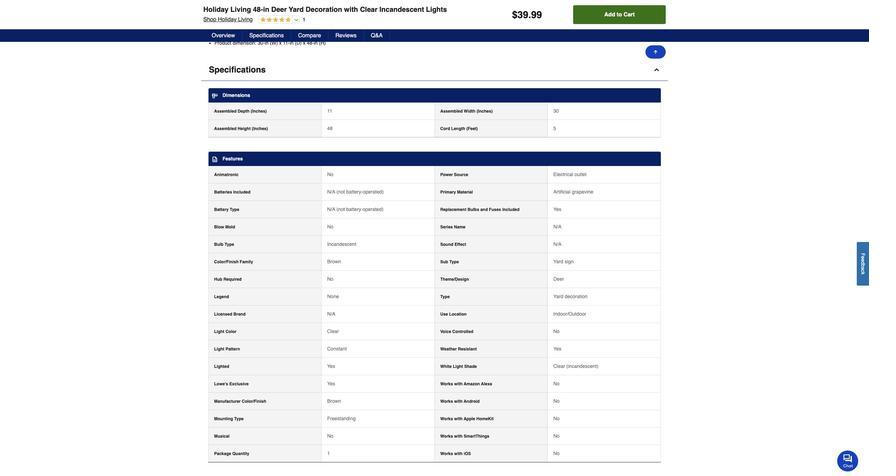 Task type: describe. For each thing, give the bounding box(es) containing it.
battery
[[214, 208, 229, 213]]

replacement inside synthetic rattan creates a woodland scene and accent illuminates your yard with bright incandescent clear lights replacement bulbs and fuses are included for time after time of uninterrupted use ul listed for indoor and outdoor use plugged-in light string product dimension: 30-in (w) x 11-in (d) x 48-in (h)
[[215, 20, 243, 25]]

with for yes
[[454, 382, 463, 387]]

power
[[440, 173, 453, 178]]

$ 39 . 99
[[512, 9, 542, 20]]

type for n/a (not battery operated)
[[230, 208, 239, 213]]

blow
[[214, 225, 224, 230]]

product
[[215, 40, 231, 46]]

assembled for 11
[[214, 109, 237, 114]]

effect
[[455, 243, 466, 248]]

of
[[348, 20, 352, 25]]

mold
[[225, 225, 235, 230]]

0 horizontal spatial incandescent
[[327, 242, 356, 248]]

add
[[605, 12, 615, 18]]

works for no
[[440, 435, 453, 440]]

in left (d)
[[290, 40, 294, 46]]

30
[[554, 108, 559, 114]]

assembled height (inches)
[[214, 127, 268, 132]]

mounting type
[[214, 417, 244, 422]]

your
[[239, 13, 249, 18]]

uninterrupted
[[353, 20, 382, 25]]

bulb
[[214, 243, 224, 248]]

constant
[[327, 347, 347, 352]]

specifications for the bottommost specifications button
[[209, 65, 266, 75]]

(not for battery-
[[337, 190, 345, 195]]

1 vertical spatial 1
[[327, 452, 330, 457]]

material
[[457, 190, 473, 195]]

0 vertical spatial yard
[[289, 6, 304, 14]]

primary material
[[440, 190, 473, 195]]

are
[[280, 20, 287, 25]]

use
[[440, 313, 448, 317]]

outlet
[[575, 172, 587, 178]]

hub required
[[214, 278, 242, 282]]

assembled depth (inches)
[[214, 109, 267, 114]]

yard for none
[[554, 294, 564, 300]]

.
[[529, 9, 531, 20]]

reviews button
[[329, 29, 364, 42]]

works for yes
[[440, 382, 453, 387]]

0 vertical spatial color/finish
[[214, 260, 239, 265]]

1 e from the top
[[861, 257, 866, 259]]

c
[[861, 270, 866, 273]]

in left (w)
[[265, 40, 269, 46]]

assembled for 48
[[214, 127, 237, 132]]

0 vertical spatial specifications button
[[242, 29, 291, 42]]

operated) for n/a (not battery operated)
[[363, 207, 384, 213]]

voice controlled
[[440, 330, 473, 335]]

(feet)
[[467, 127, 478, 132]]

overview
[[212, 32, 235, 39]]

hub
[[214, 278, 222, 282]]

sign
[[565, 259, 574, 265]]

and up the string
[[257, 26, 265, 32]]

$
[[512, 9, 518, 20]]

battery
[[346, 207, 361, 213]]

works with amazon alexa
[[440, 382, 492, 387]]

30-
[[258, 40, 265, 46]]

bulbs
[[245, 20, 256, 25]]

reviews
[[336, 32, 357, 39]]

use location
[[440, 313, 467, 317]]

sound
[[440, 243, 454, 248]]

48
[[327, 126, 333, 132]]

(inches) right width
[[477, 109, 493, 114]]

in left bright
[[263, 6, 269, 14]]

shop holiday living
[[203, 16, 253, 23]]

lowe's
[[214, 382, 228, 387]]

cart
[[624, 12, 635, 18]]

decoration
[[565, 294, 588, 300]]

ios
[[464, 452, 471, 457]]

(not for battery
[[337, 207, 345, 213]]

lights
[[426, 6, 447, 14]]

add to cart button
[[574, 5, 666, 24]]

2 time from the left
[[337, 20, 346, 25]]

k
[[861, 273, 866, 275]]

dimension:
[[233, 40, 256, 46]]

works for 1
[[440, 452, 453, 457]]

freestanding
[[327, 417, 356, 422]]

synthetic
[[215, 6, 235, 11]]

0 horizontal spatial for
[[235, 26, 240, 32]]

brown for no
[[327, 399, 341, 405]]

2 e from the top
[[861, 259, 866, 262]]

1 horizontal spatial use
[[383, 20, 391, 25]]

weather
[[440, 347, 457, 352]]

works for freestanding
[[440, 417, 453, 422]]

99
[[531, 9, 542, 20]]

39
[[518, 9, 529, 20]]

none
[[327, 294, 339, 300]]

light for constant
[[214, 347, 224, 352]]

manufacturer
[[214, 400, 241, 405]]

works with android
[[440, 400, 480, 405]]

2 vertical spatial light
[[453, 365, 463, 370]]

arrow up image
[[653, 49, 659, 55]]

light color
[[214, 330, 237, 335]]

with inside synthetic rattan creates a woodland scene and accent illuminates your yard with bright incandescent clear lights replacement bulbs and fuses are included for time after time of uninterrupted use ul listed for indoor and outdoor use plugged-in light string product dimension: 30-in (w) x 11-in (d) x 48-in (h)
[[261, 13, 270, 18]]

holiday living 48-in deer yard decoration with clear incandescent lights
[[203, 6, 447, 14]]

legend
[[214, 295, 229, 300]]

indoor/outdoor
[[554, 312, 587, 317]]

2 x from the left
[[303, 40, 306, 46]]

required
[[224, 278, 242, 282]]

0 vertical spatial 48-
[[253, 6, 263, 14]]

woodland
[[271, 6, 292, 11]]

n/a (not battery operated)
[[327, 207, 384, 213]]

exclusive
[[229, 382, 249, 387]]

0 vertical spatial for
[[308, 20, 314, 25]]

power source
[[440, 173, 468, 178]]

location
[[449, 313, 467, 317]]

sub
[[440, 260, 448, 265]]

licensed
[[214, 313, 232, 317]]

cord length (feet)
[[440, 127, 478, 132]]

1 horizontal spatial deer
[[554, 277, 564, 282]]

weather resistant
[[440, 347, 477, 352]]

q&a button
[[364, 29, 390, 42]]

11
[[327, 108, 332, 114]]

with up of at left top
[[344, 6, 358, 14]]

specifications for top specifications button
[[249, 32, 284, 39]]

alexa
[[481, 382, 492, 387]]

white light shade
[[440, 365, 477, 370]]

and up clear
[[308, 6, 316, 11]]

clear for clear (incandescent)
[[554, 364, 565, 370]]

1 x from the left
[[279, 40, 282, 46]]



Task type: locate. For each thing, give the bounding box(es) containing it.
artificial
[[554, 190, 571, 195]]

to
[[617, 12, 622, 18]]

0 vertical spatial replacement
[[215, 20, 243, 25]]

1 horizontal spatial for
[[308, 20, 314, 25]]

works left ios at right
[[440, 452, 453, 457]]

works for brown
[[440, 400, 453, 405]]

depth
[[238, 109, 250, 114]]

yard left decoration
[[554, 294, 564, 300]]

with left amazon
[[454, 382, 463, 387]]

batteries
[[214, 190, 232, 195]]

features
[[223, 156, 243, 162]]

48- down compare
[[307, 40, 314, 46]]

amazon
[[464, 382, 480, 387]]

0 vertical spatial clear
[[360, 6, 378, 14]]

plugged-
[[215, 33, 234, 39]]

clear
[[315, 13, 326, 18]]

0 vertical spatial a
[[267, 6, 270, 11]]

deer up 5 stars image
[[271, 6, 287, 14]]

yard
[[289, 6, 304, 14], [554, 259, 564, 265], [554, 294, 564, 300]]

a inside synthetic rattan creates a woodland scene and accent illuminates your yard with bright incandescent clear lights replacement bulbs and fuses are included for time after time of uninterrupted use ul listed for indoor and outdoor use plugged-in light string product dimension: 30-in (w) x 11-in (d) x 48-in (h)
[[267, 6, 270, 11]]

dimensions
[[223, 93, 250, 98]]

clear up uninterrupted
[[360, 6, 378, 14]]

yard up included
[[289, 6, 304, 14]]

1 vertical spatial replacement
[[440, 208, 467, 213]]

living up bulbs
[[231, 6, 251, 14]]

deer down yard sign
[[554, 277, 564, 282]]

0 vertical spatial brown
[[327, 259, 341, 265]]

(incandescent)
[[567, 364, 599, 370]]

1 horizontal spatial time
[[337, 20, 346, 25]]

1 horizontal spatial 1
[[327, 452, 330, 457]]

with for no
[[454, 435, 463, 440]]

bulb type
[[214, 243, 234, 248]]

0 vertical spatial light
[[214, 330, 224, 335]]

clear for clear
[[327, 329, 339, 335]]

f e e d b a c k
[[861, 254, 866, 275]]

0 horizontal spatial replacement
[[215, 20, 243, 25]]

lighted
[[214, 365, 229, 370]]

1 vertical spatial included
[[502, 208, 520, 213]]

with left ios at right
[[454, 452, 463, 457]]

included right fuses
[[502, 208, 520, 213]]

2 vertical spatial clear
[[554, 364, 565, 370]]

yard
[[250, 13, 260, 18]]

1 horizontal spatial a
[[861, 268, 866, 270]]

0 vertical spatial specifications
[[249, 32, 284, 39]]

use up q&a button
[[383, 20, 391, 25]]

0 vertical spatial deer
[[271, 6, 287, 14]]

light for clear
[[214, 330, 224, 335]]

f
[[861, 254, 866, 257]]

works left the android
[[440, 400, 453, 405]]

color/finish family
[[214, 260, 253, 265]]

smartthings
[[464, 435, 490, 440]]

holiday up listed
[[218, 16, 237, 23]]

2 horizontal spatial clear
[[554, 364, 565, 370]]

clear left (incandescent)
[[554, 364, 565, 370]]

1 brown from the top
[[327, 259, 341, 265]]

x
[[279, 40, 282, 46], [303, 40, 306, 46]]

0 vertical spatial holiday
[[203, 6, 229, 14]]

type right bulb
[[225, 243, 234, 248]]

yes
[[554, 207, 562, 213], [554, 347, 562, 352], [327, 364, 335, 370], [327, 382, 335, 387]]

with up works with ios
[[454, 435, 463, 440]]

0 vertical spatial (not
[[337, 190, 345, 195]]

source
[[454, 173, 468, 178]]

0 horizontal spatial included
[[233, 190, 251, 195]]

48- up bulbs
[[253, 6, 263, 14]]

0 horizontal spatial color/finish
[[214, 260, 239, 265]]

0 vertical spatial living
[[231, 6, 251, 14]]

1 vertical spatial specifications
[[209, 65, 266, 75]]

manufacturer color/finish
[[214, 400, 266, 405]]

with for brown
[[454, 400, 463, 405]]

mounting
[[214, 417, 233, 422]]

works
[[440, 382, 453, 387], [440, 400, 453, 405], [440, 417, 453, 422], [440, 435, 453, 440], [440, 452, 453, 457]]

brown
[[327, 259, 341, 265], [327, 399, 341, 405]]

yard for brown
[[554, 259, 564, 265]]

time left of at left top
[[337, 20, 346, 25]]

brown for yard sign
[[327, 259, 341, 265]]

yard decoration
[[554, 294, 588, 300]]

1 vertical spatial brown
[[327, 399, 341, 405]]

0 horizontal spatial a
[[267, 6, 270, 11]]

1 vertical spatial for
[[235, 26, 240, 32]]

1 vertical spatial specifications button
[[201, 59, 668, 81]]

0 horizontal spatial use
[[284, 26, 292, 32]]

assembled left depth
[[214, 109, 237, 114]]

5 works from the top
[[440, 452, 453, 457]]

dimensions image
[[212, 93, 218, 99]]

5 stars image
[[259, 17, 291, 23]]

(not
[[337, 190, 345, 195], [337, 207, 345, 213]]

2 brown from the top
[[327, 399, 341, 405]]

0 vertical spatial incandescent
[[380, 6, 424, 14]]

assembled width (inches)
[[440, 109, 493, 114]]

type for freestanding
[[234, 417, 244, 422]]

works with ios
[[440, 452, 471, 457]]

1 vertical spatial operated)
[[363, 207, 384, 213]]

1 vertical spatial (not
[[337, 207, 345, 213]]

for
[[308, 20, 314, 25], [235, 26, 240, 32]]

assembled left width
[[440, 109, 463, 114]]

replacement up series name on the right of page
[[440, 208, 467, 213]]

use
[[383, 20, 391, 25], [284, 26, 292, 32]]

bright
[[271, 13, 283, 18]]

1 horizontal spatial replacement
[[440, 208, 467, 213]]

color
[[226, 330, 237, 335]]

1 vertical spatial use
[[284, 26, 292, 32]]

incandescent
[[380, 6, 424, 14], [327, 242, 356, 248]]

0 horizontal spatial time
[[315, 20, 325, 25]]

e up b
[[861, 259, 866, 262]]

time
[[315, 20, 325, 25], [337, 20, 346, 25]]

0 horizontal spatial clear
[[327, 329, 339, 335]]

1 vertical spatial a
[[861, 268, 866, 270]]

controlled
[[453, 330, 473, 335]]

e up d
[[861, 257, 866, 259]]

a
[[267, 6, 270, 11], [861, 268, 866, 270]]

1 horizontal spatial included
[[502, 208, 520, 213]]

series
[[440, 225, 453, 230]]

yard sign
[[554, 259, 574, 265]]

works up works with ios
[[440, 435, 453, 440]]

1 horizontal spatial x
[[303, 40, 306, 46]]

1 horizontal spatial incandescent
[[380, 6, 424, 14]]

lowe's exclusive
[[214, 382, 249, 387]]

specifications up dimensions
[[209, 65, 266, 75]]

1 horizontal spatial clear
[[360, 6, 378, 14]]

x right (d)
[[303, 40, 306, 46]]

a inside button
[[861, 268, 866, 270]]

voice
[[440, 330, 451, 335]]

1 vertical spatial deer
[[554, 277, 564, 282]]

grapevine
[[572, 190, 594, 195]]

x left 11-
[[279, 40, 282, 46]]

and right bulbs
[[481, 208, 488, 213]]

0 horizontal spatial 1
[[303, 17, 305, 22]]

clear (incandescent)
[[554, 364, 599, 370]]

4 works from the top
[[440, 435, 453, 440]]

assembled left height
[[214, 127, 237, 132]]

animatronic
[[214, 173, 239, 178]]

0 vertical spatial use
[[383, 20, 391, 25]]

1 vertical spatial color/finish
[[242, 400, 266, 405]]

(h)
[[319, 40, 326, 46]]

0 vertical spatial 1
[[303, 17, 305, 22]]

0 horizontal spatial deer
[[271, 6, 287, 14]]

0 horizontal spatial x
[[279, 40, 282, 46]]

and down yard
[[258, 20, 266, 25]]

notes image
[[212, 157, 218, 162]]

time down clear
[[315, 20, 325, 25]]

for up 'light'
[[235, 26, 240, 32]]

(w)
[[270, 40, 278, 46]]

works down works with android
[[440, 417, 453, 422]]

android
[[464, 400, 480, 405]]

resistant
[[458, 347, 477, 352]]

illuminates
[[215, 13, 238, 18]]

a up k
[[861, 268, 866, 270]]

0 horizontal spatial 48-
[[253, 6, 263, 14]]

replacement bulbs and fuses included
[[440, 208, 520, 213]]

no
[[327, 172, 334, 178], [327, 224, 334, 230], [327, 277, 334, 282], [554, 329, 560, 335], [554, 382, 560, 387], [554, 399, 560, 405], [554, 417, 560, 422], [327, 434, 334, 440], [554, 434, 560, 440], [554, 452, 560, 457]]

operated) for n/a (not battery-operated)
[[363, 190, 384, 195]]

blow mold
[[214, 225, 235, 230]]

type up use
[[440, 295, 450, 300]]

type right sub
[[450, 260, 459, 265]]

included right batteries
[[233, 190, 251, 195]]

48- inside synthetic rattan creates a woodland scene and accent illuminates your yard with bright incandescent clear lights replacement bulbs and fuses are included for time after time of uninterrupted use ul listed for indoor and outdoor use plugged-in light string product dimension: 30-in (w) x 11-in (d) x 48-in (h)
[[307, 40, 314, 46]]

type right mounting
[[234, 417, 244, 422]]

add to cart
[[605, 12, 635, 18]]

in left 'light'
[[234, 33, 238, 39]]

with for freestanding
[[454, 417, 463, 422]]

(not left 'battery-'
[[337, 190, 345, 195]]

overview button
[[205, 29, 242, 42]]

electrical
[[554, 172, 573, 178]]

1 vertical spatial light
[[214, 347, 224, 352]]

for right included
[[308, 20, 314, 25]]

type for incandescent
[[225, 243, 234, 248]]

artificial grapevine
[[554, 190, 594, 195]]

light right white
[[453, 365, 463, 370]]

yard left 'sign'
[[554, 259, 564, 265]]

synthetic rattan creates a woodland scene and accent illuminates your yard with bright incandescent clear lights replacement bulbs and fuses are included for time after time of uninterrupted use ul listed for indoor and outdoor use plugged-in light string product dimension: 30-in (w) x 11-in (d) x 48-in (h)
[[215, 6, 391, 46]]

bulbs
[[468, 208, 479, 213]]

1 works from the top
[[440, 382, 453, 387]]

sound effect
[[440, 243, 466, 248]]

n/a (not battery-operated)
[[327, 190, 384, 195]]

electrical outlet
[[554, 172, 587, 178]]

batteries included
[[214, 190, 251, 195]]

2 (not from the top
[[337, 207, 345, 213]]

with for 1
[[454, 452, 463, 457]]

indoor
[[242, 26, 255, 32]]

1 vertical spatial yard
[[554, 259, 564, 265]]

3 works from the top
[[440, 417, 453, 422]]

color/finish down exclusive
[[242, 400, 266, 405]]

rattan
[[236, 6, 249, 11]]

0 vertical spatial included
[[233, 190, 251, 195]]

light left 'pattern'
[[214, 347, 224, 352]]

1 vertical spatial living
[[238, 16, 253, 23]]

1 vertical spatial 48-
[[307, 40, 314, 46]]

living up indoor
[[238, 16, 253, 23]]

works down white
[[440, 382, 453, 387]]

shop
[[203, 16, 216, 23]]

compare button
[[291, 29, 329, 42]]

operated) up n/a (not battery operated)
[[363, 190, 384, 195]]

light left color
[[214, 330, 224, 335]]

type right "battery"
[[230, 208, 239, 213]]

replacement up listed
[[215, 20, 243, 25]]

works with apple homekit
[[440, 417, 494, 422]]

(inches) right height
[[252, 127, 268, 132]]

with
[[344, 6, 358, 14], [261, 13, 270, 18], [454, 382, 463, 387], [454, 400, 463, 405], [454, 417, 463, 422], [454, 435, 463, 440], [454, 452, 463, 457]]

with down creates
[[261, 13, 270, 18]]

chat invite button image
[[838, 451, 859, 472]]

clear up the constant
[[327, 329, 339, 335]]

(inches) for 48
[[252, 127, 268, 132]]

battery-
[[346, 190, 363, 195]]

1 (not from the top
[[337, 190, 345, 195]]

chevron up image
[[653, 67, 660, 74]]

1
[[303, 17, 305, 22], [327, 452, 330, 457]]

(not left battery
[[337, 207, 345, 213]]

(inches) for 11
[[251, 109, 267, 114]]

(inches) right depth
[[251, 109, 267, 114]]

0 vertical spatial operated)
[[363, 190, 384, 195]]

1 vertical spatial clear
[[327, 329, 339, 335]]

operated)
[[363, 190, 384, 195], [363, 207, 384, 213]]

homekit
[[477, 417, 494, 422]]

assembled
[[214, 109, 237, 114], [440, 109, 463, 114], [214, 127, 237, 132]]

series name
[[440, 225, 466, 230]]

string
[[250, 33, 262, 39]]

holiday up shop
[[203, 6, 229, 14]]

1 horizontal spatial 48-
[[307, 40, 314, 46]]

color/finish up "hub required"
[[214, 260, 239, 265]]

with left apple
[[454, 417, 463, 422]]

1 vertical spatial holiday
[[218, 16, 237, 23]]

in left (h)
[[314, 40, 318, 46]]

package
[[214, 452, 231, 457]]

2 vertical spatial yard
[[554, 294, 564, 300]]

use down are at top
[[284, 26, 292, 32]]

1 horizontal spatial color/finish
[[242, 400, 266, 405]]

height
[[238, 127, 251, 132]]

1 time from the left
[[315, 20, 325, 25]]

1 vertical spatial incandescent
[[327, 242, 356, 248]]

2 works from the top
[[440, 400, 453, 405]]

color/finish
[[214, 260, 239, 265], [242, 400, 266, 405]]

operated) right battery
[[363, 207, 384, 213]]

a right creates
[[267, 6, 270, 11]]

with left the android
[[454, 400, 463, 405]]

specifications up 30-
[[249, 32, 284, 39]]

musical
[[214, 435, 230, 440]]

light pattern
[[214, 347, 240, 352]]



Task type: vqa. For each thing, say whether or not it's contained in the screenshot.
Reviews
yes



